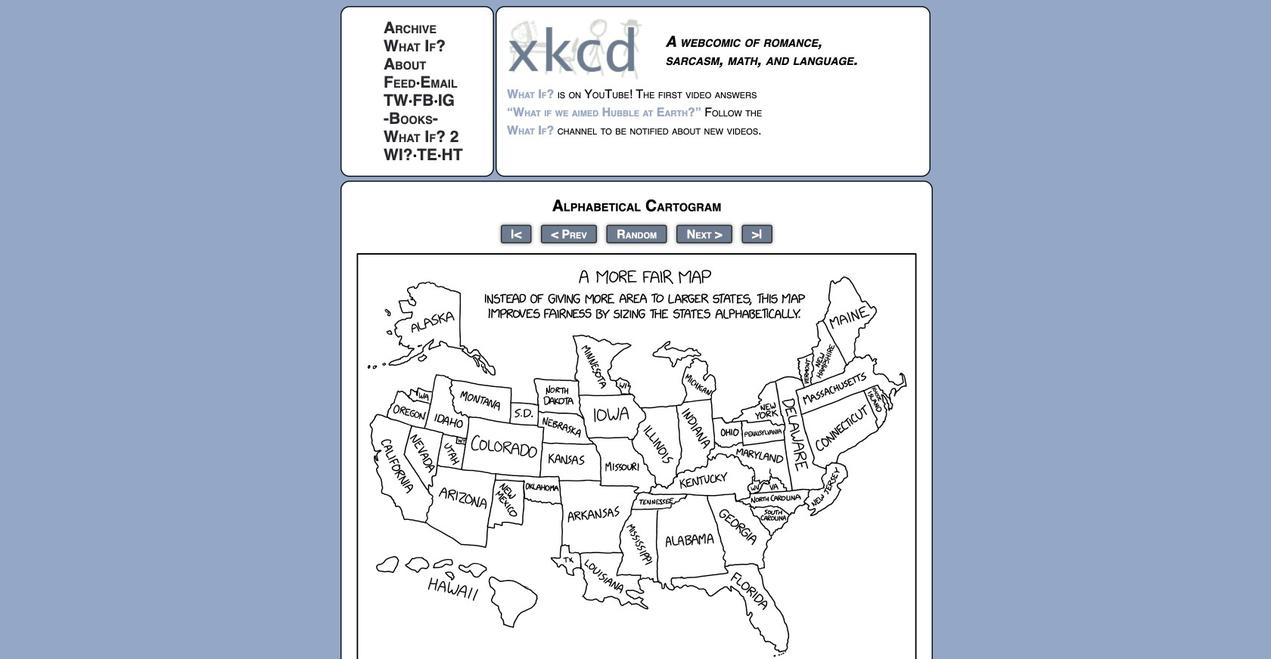 Task type: describe. For each thing, give the bounding box(es) containing it.
xkcd.com logo image
[[507, 17, 647, 80]]



Task type: locate. For each thing, give the bounding box(es) containing it.
alphabetical cartogram image
[[357, 254, 917, 660]]



